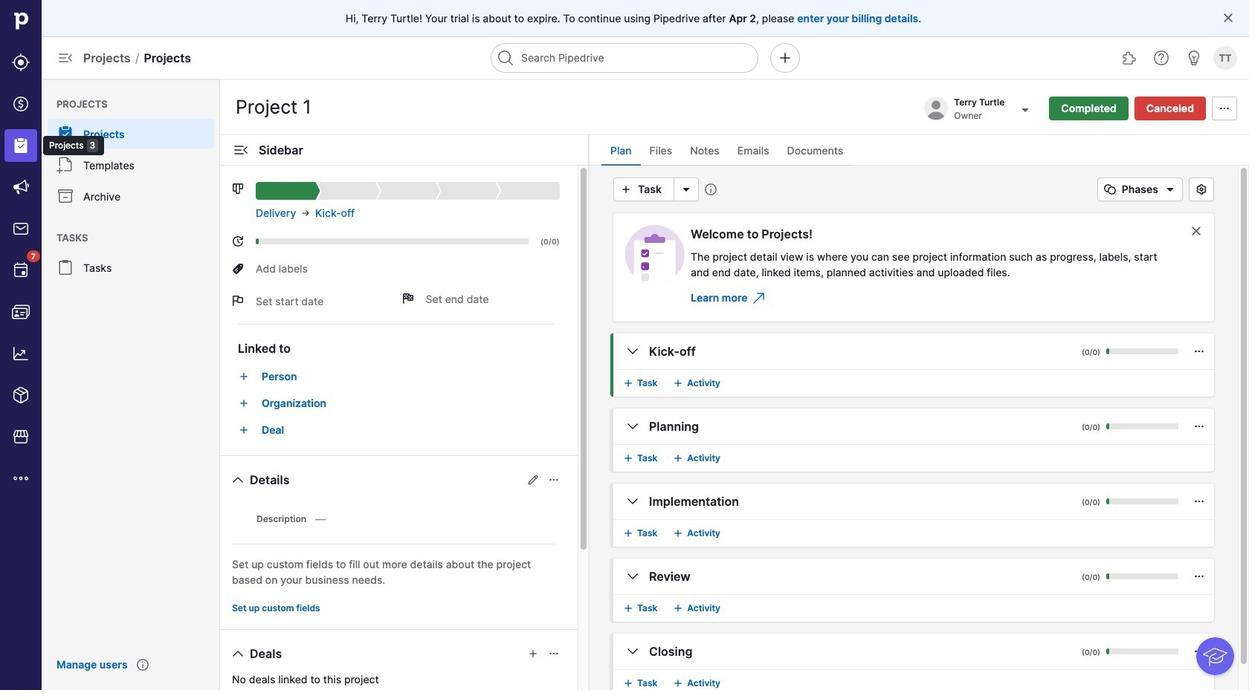 Task type: locate. For each thing, give the bounding box(es) containing it.
animation image
[[625, 225, 685, 285]]

color primary image
[[1222, 12, 1234, 24], [1216, 102, 1233, 114], [232, 141, 250, 159], [617, 184, 635, 196], [1101, 184, 1119, 196], [232, 236, 244, 248], [232, 263, 244, 275], [751, 289, 768, 307], [232, 295, 244, 307], [624, 418, 642, 436], [229, 471, 247, 489], [548, 474, 560, 486], [1193, 496, 1205, 508], [1193, 571, 1205, 583], [527, 648, 539, 660]]

0 horizontal spatial info image
[[136, 660, 148, 671]]

more options image
[[677, 184, 695, 196]]

color link image
[[622, 378, 634, 390], [672, 378, 684, 390], [238, 398, 250, 410], [238, 425, 250, 436], [622, 528, 634, 540], [672, 528, 684, 540], [622, 603, 634, 615]]

sales assistant image
[[1185, 49, 1203, 67]]

campaigns image
[[12, 178, 30, 196]]

1 vertical spatial info image
[[136, 660, 148, 671]]

1 horizontal spatial color undefined image
[[57, 259, 74, 277]]

insights image
[[12, 345, 30, 363]]

color undefined image
[[57, 259, 74, 277], [12, 262, 30, 280]]

2 vertical spatial color undefined image
[[57, 187, 74, 205]]

1 horizontal spatial info image
[[705, 184, 717, 196]]

transfer ownership image
[[1017, 101, 1034, 119]]

3 color undefined image from the top
[[57, 187, 74, 205]]

quick add image
[[776, 49, 794, 67]]

color primary image
[[1161, 181, 1179, 199], [232, 183, 244, 195], [1193, 184, 1210, 196], [300, 207, 311, 219], [1187, 225, 1205, 237], [402, 293, 414, 305], [624, 343, 642, 361], [1193, 346, 1205, 358], [1193, 421, 1205, 433], [527, 474, 539, 486], [624, 493, 642, 511], [624, 568, 642, 586], [624, 643, 642, 661], [229, 645, 247, 663], [1193, 646, 1205, 658], [548, 648, 560, 660]]

menu
[[0, 0, 104, 691], [42, 79, 220, 691]]

color link image
[[238, 371, 250, 383], [622, 453, 634, 465], [672, 453, 684, 465], [672, 603, 684, 615], [622, 678, 634, 690], [672, 678, 684, 690]]

Search Pipedrive field
[[491, 43, 758, 73]]

contacts image
[[12, 303, 30, 321]]

knowledge center bot, also known as kc bot is an onboarding assistant that allows you to see the list of onboarding items in one place for quick and easy reference. this improves your in-app experience. image
[[1197, 638, 1234, 676]]

menu item
[[42, 119, 220, 149], [0, 125, 42, 167]]

0 vertical spatial color undefined image
[[57, 125, 74, 143]]

1 vertical spatial color undefined image
[[57, 156, 74, 174]]

1 color undefined image from the top
[[57, 125, 74, 143]]

color undefined image
[[57, 125, 74, 143], [57, 156, 74, 174], [57, 187, 74, 205]]

info image
[[705, 184, 717, 196], [136, 660, 148, 671]]



Task type: vqa. For each thing, say whether or not it's contained in the screenshot.
HOME icon
yes



Task type: describe. For each thing, give the bounding box(es) containing it.
0 horizontal spatial color undefined image
[[12, 262, 30, 280]]

sales inbox image
[[12, 220, 30, 238]]

deals image
[[12, 95, 30, 113]]

marketplace image
[[12, 428, 30, 446]]

0 vertical spatial info image
[[705, 184, 717, 196]]

products image
[[12, 387, 30, 404]]

leads image
[[12, 54, 30, 71]]

Project 1 text field
[[232, 92, 338, 122]]

quick help image
[[1152, 49, 1170, 67]]

2 color undefined image from the top
[[57, 156, 74, 174]]

home image
[[10, 10, 32, 32]]

projects image
[[12, 137, 30, 155]]

menu toggle image
[[57, 49, 74, 67]]

more image
[[12, 470, 30, 488]]



